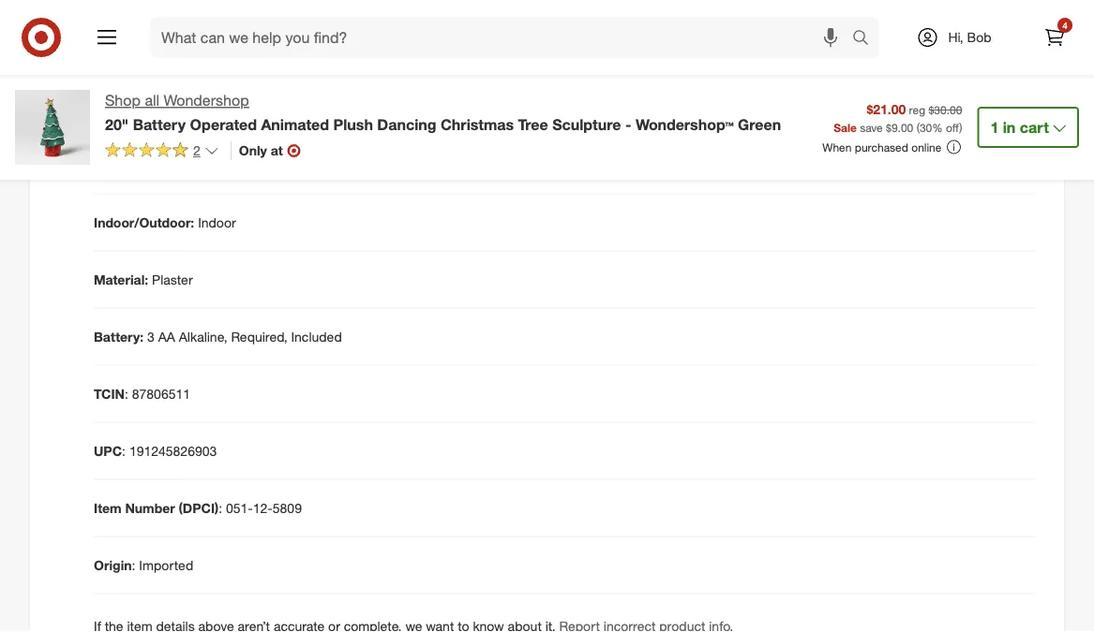 Task type: describe. For each thing, give the bounding box(es) containing it.
$21.00
[[867, 101, 906, 117]]

origin
[[94, 557, 132, 574]]

5809
[[273, 500, 302, 517]]

shop all wondershop 20" battery operated animated plush dancing christmas tree sculpture - wondershop™ green
[[105, 91, 781, 133]]

(
[[917, 120, 920, 134]]

save
[[860, 120, 883, 134]]

191245826903
[[129, 443, 217, 459]]

maximum height: 20 inches
[[94, 157, 264, 173]]

when
[[823, 140, 852, 154]]

upc
[[94, 443, 122, 459]]

height:
[[159, 157, 203, 173]]

material: plaster
[[94, 271, 193, 288]]

$
[[886, 120, 892, 134]]

$30.00
[[929, 103, 962, 117]]

-
[[625, 115, 632, 133]]

placement:
[[94, 100, 164, 116]]

shop
[[105, 91, 141, 110]]

green
[[738, 115, 781, 133]]

reg
[[909, 103, 926, 117]]

4 link
[[1034, 17, 1076, 58]]

only
[[239, 142, 267, 159]]

: for 87806511
[[125, 386, 128, 402]]

required,
[[231, 329, 287, 345]]

(dpci)
[[179, 500, 219, 517]]

aa
[[158, 329, 175, 345]]

when purchased online
[[823, 140, 942, 154]]

wondershop™
[[636, 115, 734, 133]]

maximum
[[94, 157, 155, 173]]

upc : 191245826903
[[94, 443, 217, 459]]

indoor/outdoor:
[[94, 214, 194, 231]]

20"
[[105, 115, 129, 133]]

all
[[145, 91, 159, 110]]

item number (dpci) : 051-12-5809
[[94, 500, 302, 517]]

weight: 1.2 pounds
[[94, 43, 210, 59]]

origin : imported
[[94, 557, 193, 574]]

plush
[[333, 115, 373, 133]]

hi,
[[948, 29, 964, 45]]

%
[[932, 120, 943, 134]]

indoor/outdoor: indoor
[[94, 214, 236, 231]]

sale
[[834, 120, 857, 134]]

: left 051-
[[219, 500, 222, 517]]

1.2
[[144, 43, 162, 59]]

off
[[946, 120, 959, 134]]

1
[[991, 118, 999, 136]]

purchased
[[855, 140, 909, 154]]

weight:
[[94, 43, 140, 59]]

at
[[271, 142, 283, 159]]

number
[[125, 500, 175, 517]]

online
[[912, 140, 942, 154]]

operated
[[190, 115, 257, 133]]

bob
[[967, 29, 992, 45]]

87806511
[[132, 386, 190, 402]]



Task type: locate. For each thing, give the bounding box(es) containing it.
search
[[844, 30, 889, 48]]

in
[[1003, 118, 1016, 136]]

1 in cart for 20" battery operated animated plush dancing christmas tree sculpture - wondershop™ green element
[[991, 118, 1049, 136]]

sculpture
[[552, 115, 621, 133]]

battery:
[[94, 329, 144, 345]]

30
[[920, 120, 932, 134]]

plaster
[[152, 271, 193, 288]]

20
[[207, 157, 221, 173]]

12-
[[253, 500, 273, 517]]

imported
[[139, 557, 193, 574]]

included
[[291, 329, 342, 345]]

1 in cart
[[991, 118, 1049, 136]]

What can we help you find? suggestions appear below search field
[[150, 17, 857, 58]]

cart
[[1020, 118, 1049, 136]]

hi, bob
[[948, 29, 992, 45]]

tcin : 87806511
[[94, 386, 190, 402]]

tree
[[518, 115, 548, 133]]

3
[[147, 329, 155, 345]]

:
[[125, 386, 128, 402], [122, 443, 126, 459], [219, 500, 222, 517], [132, 557, 135, 574]]

tcin
[[94, 386, 125, 402]]

: left imported
[[132, 557, 135, 574]]

4
[[1063, 19, 1068, 31]]

battery
[[133, 115, 186, 133]]

material:
[[94, 271, 148, 288]]

alkaline,
[[179, 329, 227, 345]]

search button
[[844, 17, 889, 62]]

)
[[959, 120, 962, 134]]

$21.00 reg $30.00 sale save $ 9.00 ( 30 % off )
[[834, 101, 962, 134]]

inches
[[225, 157, 264, 173]]

9.00
[[892, 120, 914, 134]]

2
[[193, 142, 200, 159]]

: left 191245826903
[[122, 443, 126, 459]]

051-
[[226, 500, 253, 517]]

item
[[94, 500, 122, 517]]

2 link
[[105, 141, 219, 163]]

wondershop
[[164, 91, 249, 110]]

: for 191245826903
[[122, 443, 126, 459]]

dancing
[[377, 115, 437, 133]]

image of 20" battery operated animated plush dancing christmas tree sculpture - wondershop™ green image
[[15, 90, 90, 165]]

battery: 3 aa alkaline, required, included
[[94, 329, 342, 345]]

placement: tabletop
[[94, 100, 217, 116]]

christmas
[[441, 115, 514, 133]]

: for imported
[[132, 557, 135, 574]]

animated
[[261, 115, 329, 133]]

indoor
[[198, 214, 236, 231]]

tabletop
[[167, 100, 217, 116]]

: left 87806511 at the left
[[125, 386, 128, 402]]

only at
[[239, 142, 283, 159]]

pounds
[[166, 43, 210, 59]]



Task type: vqa. For each thing, say whether or not it's contained in the screenshot.
Animated
yes



